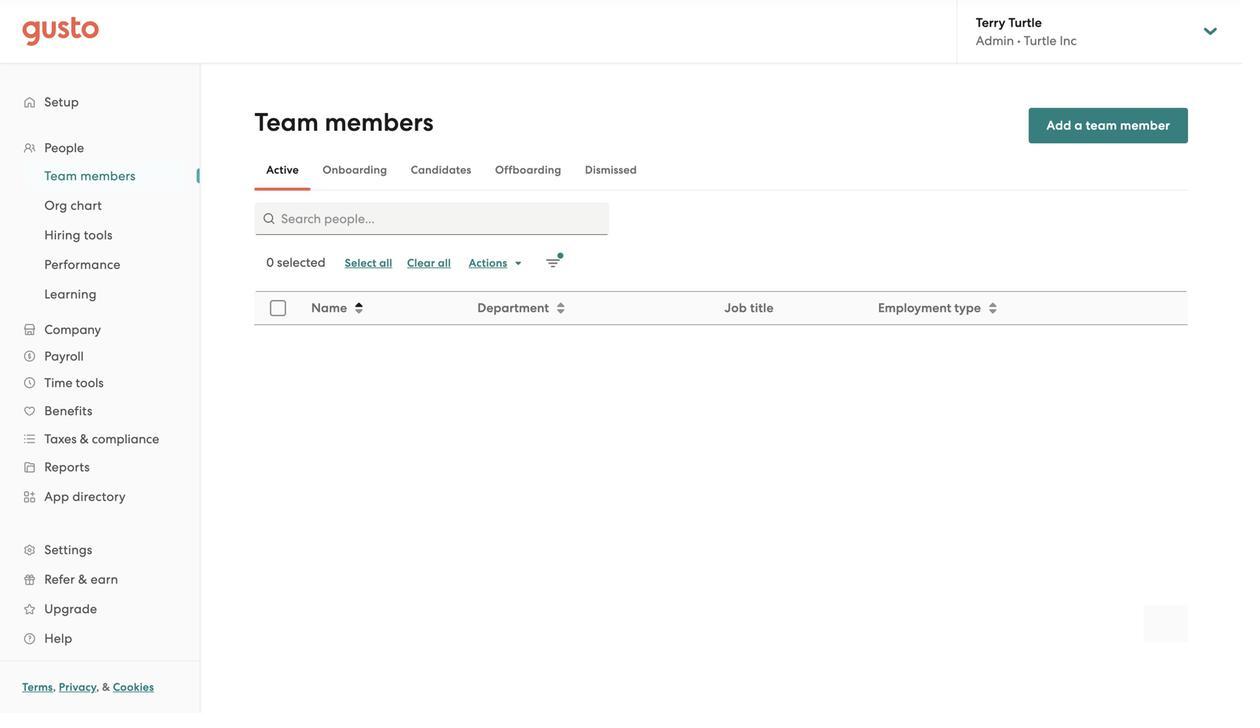 Task type: describe. For each thing, give the bounding box(es) containing it.
payroll
[[44, 349, 84, 364]]

reports
[[44, 460, 90, 475]]

setup link
[[15, 89, 185, 115]]

onboarding button
[[311, 152, 399, 188]]

clear all
[[407, 257, 451, 270]]

home image
[[22, 17, 99, 46]]

refer & earn link
[[15, 567, 185, 593]]

privacy
[[59, 681, 96, 695]]

add a team member
[[1047, 118, 1171, 133]]

admin
[[976, 33, 1015, 48]]

add a team member button
[[1029, 108, 1189, 144]]

list containing team members
[[0, 161, 200, 309]]

hiring
[[44, 228, 81, 243]]

select all
[[345, 257, 393, 270]]

add
[[1047, 118, 1072, 133]]

privacy link
[[59, 681, 96, 695]]

chart
[[71, 198, 102, 213]]

select
[[345, 257, 377, 270]]

candidates
[[411, 163, 472, 177]]

active
[[266, 163, 299, 177]]

employment
[[879, 301, 952, 316]]

1 , from the left
[[53, 681, 56, 695]]

1 horizontal spatial team
[[255, 108, 319, 138]]

offboarding button
[[483, 152, 573, 188]]

tools for time tools
[[76, 376, 104, 391]]

list containing people
[[0, 135, 200, 654]]

1 horizontal spatial team members
[[255, 108, 434, 138]]

app directory link
[[15, 484, 185, 510]]

inc
[[1060, 33, 1077, 48]]

0 vertical spatial members
[[325, 108, 434, 138]]

reports link
[[15, 454, 185, 481]]

tools for hiring tools
[[84, 228, 113, 243]]

0 vertical spatial turtle
[[1009, 15, 1042, 30]]

2 vertical spatial &
[[102, 681, 110, 695]]

payroll button
[[15, 343, 185, 370]]

type
[[955, 301, 982, 316]]

employment type
[[879, 301, 982, 316]]

0 selected status
[[266, 255, 326, 270]]

name button
[[303, 293, 467, 324]]

app
[[44, 490, 69, 504]]

benefits
[[44, 404, 93, 419]]

learning link
[[27, 281, 185, 308]]

offboarding
[[495, 163, 562, 177]]

terry
[[976, 15, 1006, 30]]

org chart link
[[27, 192, 185, 219]]

time tools button
[[15, 370, 185, 396]]

directory
[[72, 490, 126, 504]]

people button
[[15, 135, 185, 161]]

taxes
[[44, 432, 77, 447]]

team
[[1086, 118, 1118, 133]]

cookies button
[[113, 679, 154, 697]]

name
[[312, 301, 347, 316]]

taxes & compliance
[[44, 432, 159, 447]]

team members inside 'list'
[[44, 169, 136, 183]]

terms link
[[22, 681, 53, 695]]

selected
[[277, 255, 326, 270]]

Select all rows on this page checkbox
[[262, 292, 295, 325]]

earn
[[91, 573, 118, 587]]

candidates button
[[399, 152, 483, 188]]

company button
[[15, 317, 185, 343]]

terry turtle admin • turtle inc
[[976, 15, 1077, 48]]

clear
[[407, 257, 435, 270]]



Task type: vqa. For each thing, say whether or not it's contained in the screenshot.
Employment type
yes



Task type: locate. For each thing, give the bounding box(es) containing it.
company
[[44, 323, 101, 337]]

team members
[[255, 108, 434, 138], [44, 169, 136, 183]]

turtle right •
[[1024, 33, 1057, 48]]

0 horizontal spatial members
[[80, 169, 136, 183]]

0 vertical spatial team
[[255, 108, 319, 138]]

team members down the people dropdown button in the top of the page
[[44, 169, 136, 183]]

0 vertical spatial &
[[80, 432, 89, 447]]

0 horizontal spatial team
[[44, 169, 77, 183]]

refer
[[44, 573, 75, 587]]

1 list from the top
[[0, 135, 200, 654]]

0 vertical spatial tools
[[84, 228, 113, 243]]

setup
[[44, 95, 79, 109]]

org chart
[[44, 198, 102, 213]]

list
[[0, 135, 200, 654], [0, 161, 200, 309]]

performance
[[44, 257, 121, 272]]

0
[[266, 255, 274, 270]]

tools inside time tools dropdown button
[[76, 376, 104, 391]]

& for earn
[[78, 573, 87, 587]]

app directory
[[44, 490, 126, 504]]

1 all from the left
[[379, 257, 393, 270]]

members up onboarding button
[[325, 108, 434, 138]]

time tools
[[44, 376, 104, 391]]

gusto navigation element
[[0, 64, 200, 678]]

1 horizontal spatial ,
[[96, 681, 99, 695]]

1 vertical spatial turtle
[[1024, 33, 1057, 48]]

& for compliance
[[80, 432, 89, 447]]

active button
[[255, 152, 311, 188]]

onboarding
[[323, 163, 387, 177]]

& inside "refer & earn" link
[[78, 573, 87, 587]]

compliance
[[92, 432, 159, 447]]

terms , privacy , & cookies
[[22, 681, 154, 695]]

1 vertical spatial tools
[[76, 376, 104, 391]]

job title
[[725, 301, 774, 316]]

2 list from the top
[[0, 161, 200, 309]]

tools down payroll dropdown button
[[76, 376, 104, 391]]

team members up onboarding button
[[255, 108, 434, 138]]

employment type button
[[870, 293, 1188, 324]]

members down the people dropdown button in the top of the page
[[80, 169, 136, 183]]

turtle
[[1009, 15, 1042, 30], [1024, 33, 1057, 48]]

new notifications image
[[546, 253, 564, 271]]

1 vertical spatial team
[[44, 169, 77, 183]]

1 vertical spatial members
[[80, 169, 136, 183]]

upgrade
[[44, 602, 97, 617]]

time
[[44, 376, 73, 391]]

tools inside hiring tools link
[[84, 228, 113, 243]]

settings
[[44, 543, 92, 558]]

, left privacy
[[53, 681, 56, 695]]

department button
[[469, 293, 715, 324]]

Search people... field
[[255, 203, 610, 235]]

2 , from the left
[[96, 681, 99, 695]]

,
[[53, 681, 56, 695], [96, 681, 99, 695]]

1 horizontal spatial all
[[438, 257, 451, 270]]

0 selected
[[266, 255, 326, 270]]

1 horizontal spatial members
[[325, 108, 434, 138]]

1 vertical spatial &
[[78, 573, 87, 587]]

cookies
[[113, 681, 154, 695]]

tools
[[84, 228, 113, 243], [76, 376, 104, 391]]

&
[[80, 432, 89, 447], [78, 573, 87, 587], [102, 681, 110, 695]]

, left cookies button
[[96, 681, 99, 695]]

department
[[478, 301, 549, 316]]

turtle up •
[[1009, 15, 1042, 30]]

hiring tools
[[44, 228, 113, 243]]

org
[[44, 198, 67, 213]]

& left cookies button
[[102, 681, 110, 695]]

select all button
[[338, 251, 400, 275]]

& right taxes
[[80, 432, 89, 447]]

all for clear all
[[438, 257, 451, 270]]

team members tab list
[[255, 149, 1189, 191]]

taxes & compliance button
[[15, 426, 185, 453]]

upgrade link
[[15, 596, 185, 623]]

actions
[[469, 257, 508, 270]]

people
[[44, 141, 84, 155]]

•
[[1018, 33, 1021, 48]]

all right 'clear' in the top left of the page
[[438, 257, 451, 270]]

0 horizontal spatial all
[[379, 257, 393, 270]]

clear all button
[[400, 251, 459, 275]]

& inside taxes & compliance dropdown button
[[80, 432, 89, 447]]

terms
[[22, 681, 53, 695]]

a
[[1075, 118, 1083, 133]]

all for select all
[[379, 257, 393, 270]]

settings link
[[15, 537, 185, 564]]

members inside 'list'
[[80, 169, 136, 183]]

team down people on the left top of the page
[[44, 169, 77, 183]]

team up active
[[255, 108, 319, 138]]

team members link
[[27, 163, 185, 189]]

all right select
[[379, 257, 393, 270]]

hiring tools link
[[27, 222, 185, 249]]

members
[[325, 108, 434, 138], [80, 169, 136, 183]]

help
[[44, 632, 72, 646]]

all
[[379, 257, 393, 270], [438, 257, 451, 270]]

tools up "performance" link on the top left of page
[[84, 228, 113, 243]]

job
[[725, 301, 747, 316]]

0 vertical spatial team members
[[255, 108, 434, 138]]

dismissed button
[[573, 152, 649, 188]]

learning
[[44, 287, 97, 302]]

help link
[[15, 626, 185, 652]]

performance link
[[27, 251, 185, 278]]

team inside 'list'
[[44, 169, 77, 183]]

1 vertical spatial team members
[[44, 169, 136, 183]]

team
[[255, 108, 319, 138], [44, 169, 77, 183]]

benefits link
[[15, 398, 185, 425]]

dismissed
[[585, 163, 637, 177]]

0 horizontal spatial team members
[[44, 169, 136, 183]]

refer & earn
[[44, 573, 118, 587]]

title
[[751, 301, 774, 316]]

0 horizontal spatial ,
[[53, 681, 56, 695]]

member
[[1121, 118, 1171, 133]]

& left earn
[[78, 573, 87, 587]]

2 all from the left
[[438, 257, 451, 270]]

actions button
[[462, 251, 531, 275]]



